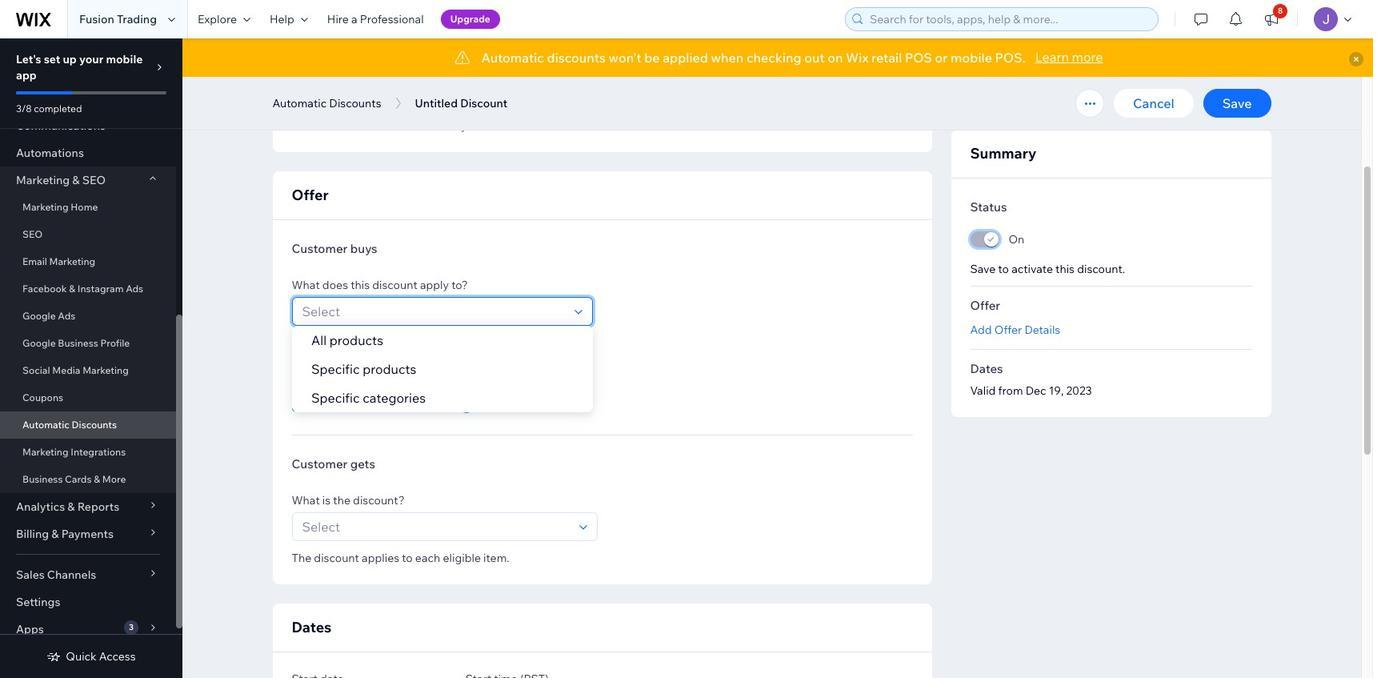 Task type: vqa. For each thing, say whether or not it's contained in the screenshot.
third The Active from the top of the page
no



Task type: describe. For each thing, give the bounding box(es) containing it.
0 horizontal spatial to
[[402, 551, 413, 565]]

automatic discounts button
[[265, 91, 390, 115]]

completed
[[34, 102, 82, 114]]

to?
[[452, 278, 468, 292]]

out
[[805, 50, 825, 66]]

Minimum quantity of items checkbox
[[292, 364, 493, 385]]

google for google business profile
[[22, 337, 56, 349]]

google business profile
[[22, 337, 130, 349]]

1 horizontal spatial to
[[999, 262, 1010, 276]]

automations link
[[0, 139, 176, 167]]

communications button
[[0, 112, 176, 139]]

learn more link
[[1036, 47, 1104, 66]]

email marketing link
[[0, 248, 176, 275]]

items
[[441, 366, 474, 382]]

0 horizontal spatial ads
[[58, 310, 75, 322]]

will
[[352, 118, 368, 133]]

marketing down profile
[[83, 364, 129, 376]]

1 vertical spatial seo
[[22, 228, 43, 240]]

settings
[[16, 595, 60, 609]]

there
[[313, 345, 340, 359]]

minimum order subtotal
[[314, 396, 457, 412]]

won't
[[609, 50, 642, 66]]

2 select field from the top
[[297, 513, 574, 541]]

learn more
[[1036, 49, 1104, 65]]

from
[[999, 384, 1024, 398]]

list box containing all products
[[292, 326, 593, 412]]

set
[[44, 52, 60, 66]]

upgrade
[[450, 13, 491, 25]]

analytics & reports button
[[0, 493, 176, 520]]

specific categories
[[311, 390, 426, 406]]

more
[[102, 473, 126, 485]]

social media marketing
[[22, 364, 129, 376]]

applies
[[362, 551, 400, 565]]

site.
[[487, 118, 508, 133]]

automatic inside alert
[[482, 50, 544, 66]]

all
[[311, 332, 326, 348]]

automatic discounts won't be applied when checking out on wix retail pos or mobile pos.
[[482, 50, 1026, 66]]

1 select field from the top
[[297, 298, 570, 325]]

name
[[414, 118, 443, 133]]

dec
[[1026, 384, 1047, 398]]

activate
[[1012, 262, 1054, 276]]

let's
[[16, 52, 41, 66]]

professional
[[360, 12, 424, 26]]

is
[[323, 493, 331, 508]]

1 vertical spatial offer
[[971, 298, 1001, 313]]

sales channels
[[16, 568, 96, 582]]

discount.
[[1078, 262, 1126, 276]]

integrations
[[71, 446, 126, 458]]

marketing & seo
[[16, 173, 106, 187]]

customer for customer gets
[[292, 456, 348, 472]]

retail
[[872, 50, 903, 66]]

0 vertical spatial discount
[[372, 278, 418, 292]]

save button
[[1204, 89, 1272, 118]]

eligible
[[443, 551, 481, 565]]

coupons
[[22, 392, 63, 404]]

1 horizontal spatial mobile
[[951, 50, 993, 66]]

customers
[[292, 118, 349, 133]]

on inside alert
[[828, 50, 843, 66]]

marketing home link
[[0, 194, 176, 221]]

add offer details
[[971, 323, 1061, 337]]

hire
[[327, 12, 349, 26]]

learn
[[1036, 49, 1070, 65]]

analytics & reports
[[16, 500, 119, 514]]

details
[[1025, 323, 1061, 337]]

0 horizontal spatial on
[[445, 118, 459, 133]]

gets
[[350, 456, 375, 472]]

billing & payments
[[16, 527, 114, 541]]

automatic discounts for automatic discounts link
[[22, 419, 117, 431]]

1 vertical spatial your
[[461, 118, 485, 133]]

& for payments
[[51, 527, 59, 541]]

what for what is the discount?
[[292, 493, 320, 508]]

1 vertical spatial discount
[[314, 551, 359, 565]]

facebook & instagram ads link
[[0, 275, 176, 303]]

this for activate
[[1056, 262, 1075, 276]]

3/8
[[16, 102, 32, 114]]

settings link
[[0, 588, 176, 616]]

cancel button
[[1115, 89, 1194, 118]]

1 horizontal spatial ads
[[126, 283, 143, 295]]

add
[[971, 323, 992, 337]]

quick access
[[66, 649, 136, 664]]

fusion trading
[[79, 12, 157, 26]]

mobile inside let's set up your mobile app
[[106, 52, 143, 66]]

untitled discount button
[[407, 91, 516, 115]]

discounts for automatic discounts link
[[72, 419, 117, 431]]

see
[[371, 118, 389, 133]]

1 vertical spatial business
[[22, 473, 63, 485]]

google ads link
[[0, 303, 176, 330]]

on
[[1009, 232, 1025, 247]]

fusion
[[79, 12, 114, 26]]

cancel
[[1134, 95, 1175, 111]]

reports
[[77, 500, 119, 514]]

up
[[63, 52, 77, 66]]

seo link
[[0, 221, 176, 248]]

communications
[[16, 118, 106, 133]]

products for specific products
[[362, 361, 416, 377]]

customers will see this name on your site.
[[292, 118, 508, 133]]

applied
[[663, 50, 708, 66]]

business cards & more link
[[0, 466, 176, 493]]

discounts for the automatic discounts button
[[329, 96, 382, 110]]

save for save
[[1223, 95, 1253, 111]]

cards
[[65, 473, 92, 485]]

explore
[[198, 12, 237, 26]]

apps
[[16, 622, 44, 637]]

be
[[645, 50, 660, 66]]

pos
[[905, 50, 933, 66]]

what does this discount apply to?
[[292, 278, 468, 292]]



Task type: locate. For each thing, give the bounding box(es) containing it.
2 horizontal spatial this
[[1056, 262, 1075, 276]]

ads right instagram
[[126, 283, 143, 295]]

1 vertical spatial save
[[971, 262, 996, 276]]

payments
[[61, 527, 114, 541]]

specific for specific products
[[311, 361, 360, 377]]

minimum for minimum order subtotal
[[314, 396, 370, 412]]

1 vertical spatial automatic discounts
[[22, 419, 117, 431]]

what left does
[[292, 278, 320, 292]]

0 vertical spatial automatic discounts
[[273, 96, 382, 110]]

save for save to activate this discount.
[[971, 262, 996, 276]]

automatic discounts link
[[0, 412, 176, 439]]

minimum for minimum quantity of items
[[314, 366, 370, 382]]

facebook & instagram ads
[[22, 283, 143, 295]]

1 vertical spatial discounts
[[72, 419, 117, 431]]

& left more
[[94, 473, 100, 485]]

apply
[[420, 278, 449, 292]]

discount
[[461, 96, 508, 110]]

0 vertical spatial specific
[[311, 361, 360, 377]]

mobile
[[951, 50, 993, 66], [106, 52, 143, 66]]

3
[[129, 622, 134, 632]]

help button
[[260, 0, 318, 38]]

0 horizontal spatial discounts
[[72, 419, 117, 431]]

& for seo
[[72, 173, 80, 187]]

list box
[[292, 326, 593, 412]]

0 vertical spatial select field
[[297, 298, 570, 325]]

the
[[333, 493, 351, 508]]

seo up the email
[[22, 228, 43, 240]]

automatic up discount
[[482, 50, 544, 66]]

billing
[[16, 527, 49, 541]]

marketing integrations link
[[0, 439, 176, 466]]

1 vertical spatial this
[[1056, 262, 1075, 276]]

alert containing learn more
[[183, 38, 1374, 77]]

1 vertical spatial ads
[[58, 310, 75, 322]]

Select field
[[297, 298, 570, 325], [297, 513, 574, 541]]

1 vertical spatial automatic
[[273, 96, 327, 110]]

1 horizontal spatial discount
[[372, 278, 418, 292]]

your left site.
[[461, 118, 485, 133]]

status
[[971, 199, 1008, 215]]

& left reports
[[68, 500, 75, 514]]

help
[[270, 12, 295, 26]]

1 vertical spatial on
[[445, 118, 459, 133]]

e.g., Summer Sale field
[[297, 81, 592, 108]]

0 vertical spatial discounts
[[329, 96, 382, 110]]

1 google from the top
[[22, 310, 56, 322]]

trading
[[117, 12, 157, 26]]

categories
[[362, 390, 426, 406]]

marketing up 'facebook & instagram ads'
[[49, 255, 95, 267]]

minimum inside checkbox
[[314, 366, 370, 382]]

0 vertical spatial automatic
[[482, 50, 544, 66]]

discounts inside button
[[329, 96, 382, 110]]

19,
[[1049, 384, 1064, 398]]

dates up valid
[[971, 361, 1004, 376]]

social media marketing link
[[0, 357, 176, 384]]

business up analytics
[[22, 473, 63, 485]]

upgrade button
[[441, 10, 500, 29]]

& inside facebook & instagram ads link
[[69, 283, 75, 295]]

select field up each
[[297, 513, 574, 541]]

1 vertical spatial minimum
[[314, 396, 370, 412]]

business up social media marketing
[[58, 337, 98, 349]]

1 horizontal spatial automatic discounts
[[273, 96, 382, 110]]

1 horizontal spatial dates
[[971, 361, 1004, 376]]

sales
[[16, 568, 45, 582]]

valid
[[971, 384, 996, 398]]

analytics
[[16, 500, 65, 514]]

automatic discounts inside "sidebar" "element"
[[22, 419, 117, 431]]

google
[[22, 310, 56, 322], [22, 337, 56, 349]]

& inside billing & payments popup button
[[51, 527, 59, 541]]

1 horizontal spatial discounts
[[329, 96, 382, 110]]

marketing up business cards & more
[[22, 446, 69, 458]]

google for google ads
[[22, 310, 56, 322]]

automatic discounts for the automatic discounts button
[[273, 96, 382, 110]]

products
[[329, 332, 383, 348], [362, 361, 416, 377]]

offer up add
[[971, 298, 1001, 313]]

1 vertical spatial customer
[[292, 456, 348, 472]]

customer
[[292, 241, 348, 256], [292, 456, 348, 472]]

access
[[99, 649, 136, 664]]

0 vertical spatial minimum
[[314, 366, 370, 382]]

automatic inside button
[[273, 96, 327, 110]]

& inside analytics & reports dropdown button
[[68, 500, 75, 514]]

this
[[392, 118, 411, 133], [1056, 262, 1075, 276], [351, 278, 370, 292]]

when
[[711, 50, 744, 66]]

0 vertical spatial on
[[828, 50, 843, 66]]

customer up does
[[292, 241, 348, 256]]

discount right the
[[314, 551, 359, 565]]

0 vertical spatial customer
[[292, 241, 348, 256]]

2023
[[1067, 384, 1093, 398]]

& inside business cards & more link
[[94, 473, 100, 485]]

offer up customer buys
[[292, 186, 329, 204]]

profile
[[100, 337, 130, 349]]

& inside marketing & seo popup button
[[72, 173, 80, 187]]

minimum down specific products
[[314, 396, 370, 412]]

on right 'name'
[[445, 118, 459, 133]]

1 horizontal spatial save
[[1223, 95, 1253, 111]]

1 horizontal spatial your
[[461, 118, 485, 133]]

marketing for integrations
[[22, 446, 69, 458]]

2 vertical spatial automatic
[[22, 419, 70, 431]]

coupons link
[[0, 384, 176, 412]]

2 specific from the top
[[311, 390, 360, 406]]

0 vertical spatial offer
[[292, 186, 329, 204]]

& for reports
[[68, 500, 75, 514]]

discount?
[[353, 493, 405, 508]]

requirements?
[[364, 345, 440, 359]]

wix
[[846, 50, 869, 66]]

instagram
[[78, 283, 124, 295]]

marketing integrations
[[22, 446, 126, 458]]

mobile down fusion trading
[[106, 52, 143, 66]]

0 vertical spatial save
[[1223, 95, 1253, 111]]

0 vertical spatial seo
[[82, 173, 106, 187]]

buys
[[350, 241, 378, 256]]

1 customer from the top
[[292, 241, 348, 256]]

1 vertical spatial google
[[22, 337, 56, 349]]

minimum quantity of items
[[314, 366, 474, 382]]

dates
[[971, 361, 1004, 376], [292, 618, 332, 637]]

automatic discounts up customers
[[273, 96, 382, 110]]

untitled discount
[[415, 96, 508, 110]]

dates for dates valid from dec 19, 2023
[[971, 361, 1004, 376]]

products up specific products
[[329, 332, 383, 348]]

automatic down coupons
[[22, 419, 70, 431]]

automatic for the automatic discounts button
[[273, 96, 327, 110]]

a
[[352, 12, 358, 26]]

seo inside popup button
[[82, 173, 106, 187]]

discounts up will
[[329, 96, 382, 110]]

& for instagram
[[69, 283, 75, 295]]

marketing for home
[[22, 201, 69, 213]]

discounts up integrations
[[72, 419, 117, 431]]

this right 'see'
[[392, 118, 411, 133]]

8 button
[[1255, 0, 1290, 38]]

automatic discounts inside button
[[273, 96, 382, 110]]

the
[[292, 551, 312, 565]]

0 vertical spatial what
[[292, 278, 320, 292]]

0 vertical spatial dates
[[971, 361, 1004, 376]]

marketing down "marketing & seo"
[[22, 201, 69, 213]]

0 horizontal spatial this
[[351, 278, 370, 292]]

social
[[22, 364, 50, 376]]

all products
[[311, 332, 383, 348]]

1 specific from the top
[[311, 361, 360, 377]]

this right does
[[351, 278, 370, 292]]

item.
[[484, 551, 510, 565]]

automatic up customers
[[273, 96, 327, 110]]

any
[[343, 345, 361, 359]]

marketing for &
[[16, 173, 70, 187]]

dates inside the dates valid from dec 19, 2023
[[971, 361, 1004, 376]]

0 vertical spatial google
[[22, 310, 56, 322]]

0 vertical spatial business
[[58, 337, 98, 349]]

marketing & seo button
[[0, 167, 176, 194]]

Search for tools, apps, help & more... field
[[865, 8, 1154, 30]]

specific down specific products
[[311, 390, 360, 406]]

email marketing
[[22, 255, 95, 267]]

save inside save "button"
[[1223, 95, 1253, 111]]

0 horizontal spatial automatic discounts
[[22, 419, 117, 431]]

automatic inside "sidebar" "element"
[[22, 419, 70, 431]]

minimum
[[314, 366, 370, 382], [314, 396, 370, 412]]

discount left "apply"
[[372, 278, 418, 292]]

0 horizontal spatial discount
[[314, 551, 359, 565]]

google up social in the left bottom of the page
[[22, 337, 56, 349]]

sales channels button
[[0, 561, 176, 588]]

0 vertical spatial this
[[392, 118, 411, 133]]

& right billing
[[51, 527, 59, 541]]

2 vertical spatial offer
[[995, 323, 1023, 337]]

select field down "apply"
[[297, 298, 570, 325]]

what for what does this discount apply to?
[[292, 278, 320, 292]]

& up home
[[72, 173, 80, 187]]

your right up
[[79, 52, 104, 66]]

hire a professional link
[[318, 0, 434, 38]]

on right out
[[828, 50, 843, 66]]

& right facebook
[[69, 283, 75, 295]]

1 vertical spatial what
[[292, 493, 320, 508]]

products for all products
[[329, 332, 383, 348]]

untitled
[[415, 96, 458, 110]]

1 minimum from the top
[[314, 366, 370, 382]]

0 horizontal spatial automatic
[[22, 419, 70, 431]]

minimum down any
[[314, 366, 370, 382]]

dates down the
[[292, 618, 332, 637]]

sidebar element
[[0, 0, 183, 678]]

Minimum order subtotal checkbox
[[292, 395, 476, 416]]

pos.
[[996, 50, 1026, 66]]

products down requirements?
[[362, 361, 416, 377]]

automatic discounts up marketing integrations
[[22, 419, 117, 431]]

automatic for automatic discounts link
[[22, 419, 70, 431]]

order
[[373, 396, 406, 412]]

marketing down automations
[[16, 173, 70, 187]]

1 horizontal spatial on
[[828, 50, 843, 66]]

google down facebook
[[22, 310, 56, 322]]

2 customer from the top
[[292, 456, 348, 472]]

customer for customer buys
[[292, 241, 348, 256]]

2 what from the top
[[292, 493, 320, 508]]

marketing inside popup button
[[16, 173, 70, 187]]

specific products
[[311, 361, 416, 377]]

2 minimum from the top
[[314, 396, 370, 412]]

to left activate
[[999, 262, 1010, 276]]

this right activate
[[1056, 262, 1075, 276]]

1 vertical spatial to
[[402, 551, 413, 565]]

quick
[[66, 649, 97, 664]]

add offer details button
[[971, 323, 1061, 337]]

1 vertical spatial specific
[[311, 390, 360, 406]]

alert
[[183, 38, 1374, 77]]

your inside let's set up your mobile app
[[79, 52, 104, 66]]

this for see
[[392, 118, 411, 133]]

1 vertical spatial products
[[362, 361, 416, 377]]

ads up google business profile
[[58, 310, 75, 322]]

minimum inside option
[[314, 396, 370, 412]]

1 horizontal spatial seo
[[82, 173, 106, 187]]

summary
[[971, 144, 1037, 163]]

2 vertical spatial this
[[351, 278, 370, 292]]

0 horizontal spatial dates
[[292, 618, 332, 637]]

0 horizontal spatial your
[[79, 52, 104, 66]]

specific down there
[[311, 361, 360, 377]]

2 horizontal spatial automatic
[[482, 50, 544, 66]]

specific for specific categories
[[311, 390, 360, 406]]

dates for dates
[[292, 618, 332, 637]]

marketing home
[[22, 201, 98, 213]]

1 vertical spatial dates
[[292, 618, 332, 637]]

what is the discount?
[[292, 493, 405, 508]]

0 vertical spatial to
[[999, 262, 1010, 276]]

facebook
[[22, 283, 67, 295]]

2 google from the top
[[22, 337, 56, 349]]

1 what from the top
[[292, 278, 320, 292]]

0 horizontal spatial mobile
[[106, 52, 143, 66]]

your
[[79, 52, 104, 66], [461, 118, 485, 133]]

0 horizontal spatial save
[[971, 262, 996, 276]]

or
[[936, 50, 948, 66]]

home
[[71, 201, 98, 213]]

0 vertical spatial your
[[79, 52, 104, 66]]

google ads
[[22, 310, 75, 322]]

what
[[292, 278, 320, 292], [292, 493, 320, 508]]

seo down automations link
[[82, 173, 106, 187]]

discounts inside "sidebar" "element"
[[72, 419, 117, 431]]

0 horizontal spatial seo
[[22, 228, 43, 240]]

media
[[52, 364, 80, 376]]

offer right add
[[995, 323, 1023, 337]]

what left is
[[292, 493, 320, 508]]

to left each
[[402, 551, 413, 565]]

1 horizontal spatial this
[[392, 118, 411, 133]]

of
[[426, 366, 438, 382]]

customer up is
[[292, 456, 348, 472]]

quick access button
[[47, 649, 136, 664]]

business
[[58, 337, 98, 349], [22, 473, 63, 485]]

0 vertical spatial ads
[[126, 283, 143, 295]]

mobile right or
[[951, 50, 993, 66]]

1 horizontal spatial automatic
[[273, 96, 327, 110]]

1 vertical spatial select field
[[297, 513, 574, 541]]

0 vertical spatial products
[[329, 332, 383, 348]]



